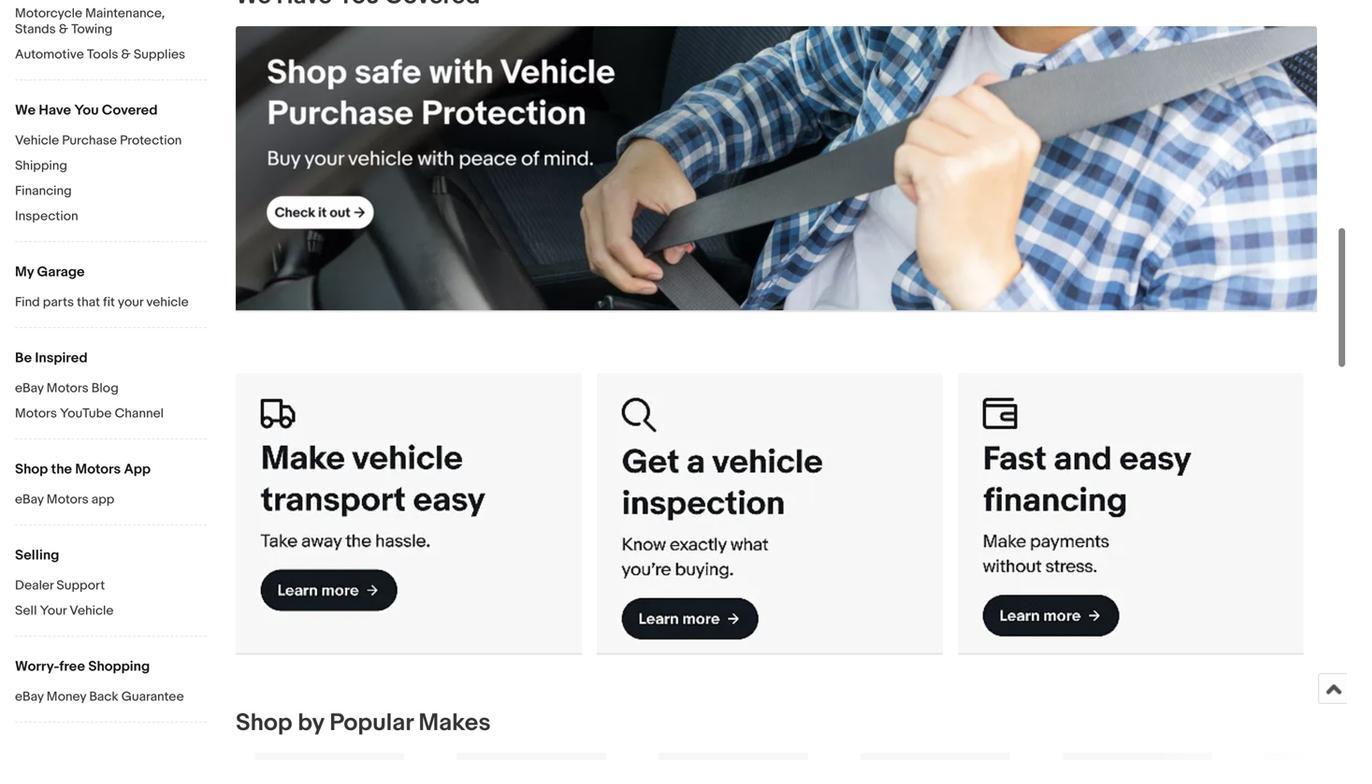 Task type: vqa. For each thing, say whether or not it's contained in the screenshot.
We Have You Covered
yes



Task type: locate. For each thing, give the bounding box(es) containing it.
we have you covered with purchase protection image
[[236, 26, 1318, 310]]

ducati image
[[861, 754, 1011, 761]]

motors youtube channel link
[[15, 406, 207, 424]]

protection
[[120, 133, 182, 149]]

harley davidson image
[[255, 754, 404, 761]]

support
[[57, 578, 105, 594]]

find
[[15, 295, 40, 311]]

app
[[92, 492, 114, 508]]

parts
[[43, 295, 74, 311]]

shop left by
[[236, 709, 292, 738]]

popular
[[330, 709, 413, 738]]

ebay
[[15, 381, 44, 397], [15, 492, 44, 508], [15, 690, 44, 706]]

shop left "the"
[[15, 461, 48, 478]]

find parts that fit your vehicle
[[15, 295, 189, 311]]

vehicle
[[15, 133, 59, 149], [69, 604, 114, 619]]

motors down inspired
[[47, 381, 89, 397]]

1 vertical spatial none text field
[[597, 373, 943, 654]]

worry-free shopping
[[15, 659, 150, 676]]

1 vertical spatial vehicle
[[69, 604, 114, 619]]

1 none text field from the left
[[236, 373, 582, 654]]

2 ebay from the top
[[15, 492, 44, 508]]

0 vertical spatial shop
[[15, 461, 48, 478]]

& right stands
[[59, 22, 68, 37]]

sell your vehicle link
[[15, 604, 207, 621]]

2 vertical spatial ebay
[[15, 690, 44, 706]]

vehicle
[[146, 295, 189, 311]]

ebay for shop
[[15, 492, 44, 508]]

ebay down 'be' at the left of the page
[[15, 381, 44, 397]]

covered
[[102, 102, 158, 119]]

vehicle inside 'dealer support sell your vehicle'
[[69, 604, 114, 619]]

1 vertical spatial shop
[[236, 709, 292, 738]]

vehicle down support
[[69, 604, 114, 619]]

be
[[15, 350, 32, 367]]

1 horizontal spatial none text field
[[958, 373, 1304, 654]]

worry-
[[15, 659, 59, 676]]

ebay inside ebay motors blog motors youtube channel
[[15, 381, 44, 397]]

your
[[118, 295, 143, 311]]

tools
[[87, 47, 118, 63]]

motors down "the"
[[47, 492, 89, 508]]

that
[[77, 295, 100, 311]]

kawasaki image
[[659, 754, 808, 761]]

motors
[[47, 381, 89, 397], [15, 406, 57, 422], [75, 461, 121, 478], [47, 492, 89, 508]]

automotive tools & supplies link
[[15, 47, 207, 65]]

ebay motors app
[[15, 492, 114, 508]]

ebay motors blog link
[[15, 381, 207, 399]]

have
[[39, 102, 71, 119]]

dealer support sell your vehicle
[[15, 578, 114, 619]]

financing image
[[958, 373, 1304, 654]]

motors up app
[[75, 461, 121, 478]]

inspection image
[[597, 373, 943, 654]]

1 horizontal spatial shop
[[236, 709, 292, 738]]

motorcycle maintenance, stands & towing link
[[15, 6, 207, 39]]

1 ebay from the top
[[15, 381, 44, 397]]

0 vertical spatial &
[[59, 22, 68, 37]]

supplies
[[134, 47, 185, 63]]

1 horizontal spatial &
[[121, 47, 131, 63]]

guarantee
[[121, 690, 184, 706]]

yamaha image
[[457, 754, 606, 761]]

none text field financing
[[958, 373, 1304, 654]]

triumph image
[[1063, 754, 1213, 761]]

ebay down worry-
[[15, 690, 44, 706]]

blog
[[92, 381, 119, 397]]

None text field
[[236, 373, 582, 654], [958, 373, 1304, 654]]

0 vertical spatial vehicle
[[15, 133, 59, 149]]

sell
[[15, 604, 37, 619]]

ebay for worry-
[[15, 690, 44, 706]]

shop
[[15, 461, 48, 478], [236, 709, 292, 738]]

0 horizontal spatial shop
[[15, 461, 48, 478]]

honda image
[[1265, 754, 1347, 761]]

shop for shop by popular makes
[[236, 709, 292, 738]]

1 horizontal spatial vehicle
[[69, 604, 114, 619]]

0 vertical spatial ebay
[[15, 381, 44, 397]]

ebay money back guarantee
[[15, 690, 184, 706]]

0 horizontal spatial vehicle
[[15, 133, 59, 149]]

dealer support link
[[15, 578, 207, 596]]

we have you covered
[[15, 102, 158, 119]]

maintenance,
[[85, 6, 165, 22]]

youtube
[[60, 406, 112, 422]]

None text field
[[236, 26, 1318, 311], [597, 373, 943, 654]]

0 vertical spatial none text field
[[236, 26, 1318, 311]]

motorcycle
[[15, 6, 82, 22]]

by
[[298, 709, 324, 738]]

makes
[[419, 709, 491, 738]]

3 ebay from the top
[[15, 690, 44, 706]]

ebay up selling
[[15, 492, 44, 508]]

& right 'tools'
[[121, 47, 131, 63]]

0 horizontal spatial none text field
[[236, 373, 582, 654]]

ebay motors app link
[[15, 492, 207, 510]]

1 vertical spatial ebay
[[15, 492, 44, 508]]

&
[[59, 22, 68, 37], [121, 47, 131, 63]]

money
[[47, 690, 86, 706]]

vehicle up the shipping
[[15, 133, 59, 149]]

2 none text field from the left
[[958, 373, 1304, 654]]

my garage
[[15, 264, 85, 281]]

shipping link
[[15, 158, 207, 176]]



Task type: describe. For each thing, give the bounding box(es) containing it.
towing
[[71, 22, 113, 37]]

your
[[40, 604, 67, 619]]

free
[[59, 659, 85, 676]]

motorcycle maintenance, stands & towing automotive tools & supplies
[[15, 6, 185, 63]]

motors left the youtube
[[15, 406, 57, 422]]

shop the motors app
[[15, 461, 151, 478]]

you
[[74, 102, 99, 119]]

shop by popular makes
[[236, 709, 491, 738]]

purchase
[[62, 133, 117, 149]]

selling
[[15, 547, 59, 564]]

vehicle inside vehicle purchase protection shipping financing inspection
[[15, 133, 59, 149]]

find parts that fit your vehicle link
[[15, 295, 207, 313]]

shipping
[[15, 158, 67, 174]]

channel
[[115, 406, 164, 422]]

none text field shipping
[[236, 373, 582, 654]]

stands
[[15, 22, 56, 37]]

vehicle purchase protection shipping financing inspection
[[15, 133, 182, 225]]

none text field we have you covered with purchase protection
[[236, 26, 1318, 311]]

inspired
[[35, 350, 88, 367]]

ebay money back guarantee link
[[15, 690, 207, 707]]

automotive
[[15, 47, 84, 63]]

1 vertical spatial &
[[121, 47, 131, 63]]

dealer
[[15, 578, 54, 594]]

inspection link
[[15, 209, 207, 226]]

0 horizontal spatial &
[[59, 22, 68, 37]]

none text field inspection
[[597, 373, 943, 654]]

shop for shop the motors app
[[15, 461, 48, 478]]

financing
[[15, 183, 72, 199]]

garage
[[37, 264, 85, 281]]

my
[[15, 264, 34, 281]]

back
[[89, 690, 118, 706]]

financing link
[[15, 183, 207, 201]]

ebay motors blog motors youtube channel
[[15, 381, 164, 422]]

be inspired
[[15, 350, 88, 367]]

app
[[124, 461, 151, 478]]

shipping image
[[236, 373, 582, 654]]

vehicle purchase protection link
[[15, 133, 207, 151]]

fit
[[103, 295, 115, 311]]

we
[[15, 102, 36, 119]]

shopping
[[88, 659, 150, 676]]

inspection
[[15, 209, 78, 225]]

the
[[51, 461, 72, 478]]



